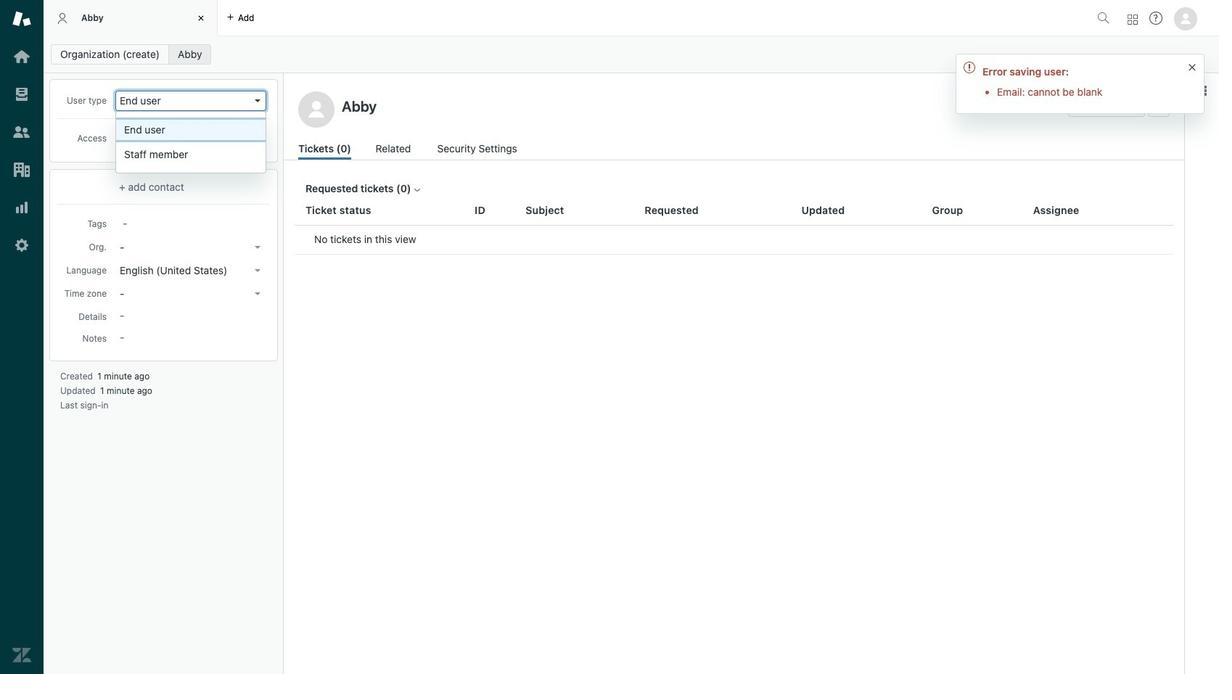 Task type: vqa. For each thing, say whether or not it's contained in the screenshot.
Apps IMAGE
yes



Task type: locate. For each thing, give the bounding box(es) containing it.
1 vertical spatial arrow down image
[[255, 269, 261, 272]]

secondary element
[[44, 40, 1219, 69]]

0 vertical spatial arrow down image
[[255, 99, 261, 102]]

customers image
[[12, 123, 31, 142]]

grid
[[284, 196, 1184, 674]]

menu
[[116, 112, 266, 173]]

tab
[[44, 0, 218, 36]]

0 vertical spatial arrow down image
[[255, 137, 261, 140]]

2 vertical spatial arrow down image
[[255, 292, 261, 295]]

2 arrow down image from the top
[[255, 269, 261, 272]]

organizations image
[[12, 160, 31, 179]]

None text field
[[337, 95, 1062, 117]]

- field
[[117, 215, 266, 231]]

1 vertical spatial arrow down image
[[255, 246, 261, 249]]

arrow down image
[[255, 137, 261, 140], [255, 246, 261, 249], [255, 292, 261, 295]]

zendesk products image
[[1128, 14, 1138, 24]]

arrow down image
[[255, 99, 261, 102], [255, 269, 261, 272]]

admin image
[[12, 236, 31, 255]]

1 arrow down image from the top
[[255, 137, 261, 140]]



Task type: describe. For each thing, give the bounding box(es) containing it.
tabs tab list
[[44, 0, 1092, 36]]

zendesk image
[[12, 646, 31, 665]]

1 arrow down image from the top
[[255, 99, 261, 102]]

3 arrow down image from the top
[[255, 292, 261, 295]]

views image
[[12, 85, 31, 104]]

main element
[[0, 0, 44, 674]]

zendesk support image
[[12, 9, 31, 28]]

2 arrow down image from the top
[[255, 246, 261, 249]]

get started image
[[12, 47, 31, 66]]

close image
[[194, 11, 208, 25]]

apps image
[[1196, 85, 1208, 97]]

get help image
[[1150, 12, 1163, 25]]

reporting image
[[12, 198, 31, 217]]



